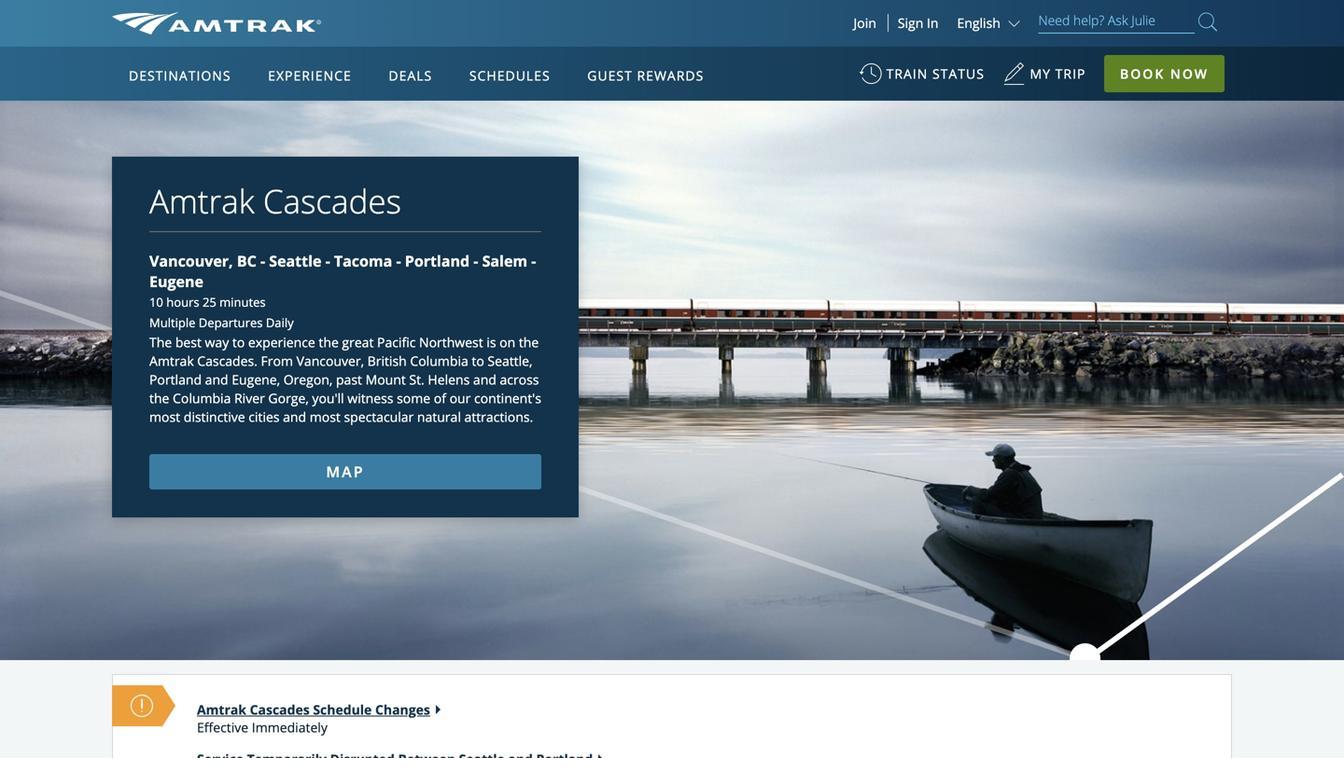 Task type: describe. For each thing, give the bounding box(es) containing it.
some
[[397, 390, 430, 408]]

way
[[205, 334, 229, 351]]

eugene,
[[232, 371, 280, 389]]

amtrak cascades schedule changes effective immediately
[[197, 702, 430, 737]]

train status link
[[859, 56, 985, 102]]

mount
[[366, 371, 406, 389]]

amtrak for amtrak cascades
[[149, 179, 255, 224]]

from
[[261, 352, 293, 370]]

train status
[[887, 65, 985, 83]]

st.
[[409, 371, 425, 389]]

continent's
[[474, 390, 541, 408]]

departures
[[199, 315, 263, 331]]

of
[[434, 390, 446, 408]]

distinctive
[[184, 408, 245, 426]]

in
[[927, 14, 939, 32]]

cities
[[249, 408, 280, 426]]

deals
[[389, 67, 432, 84]]

immediately
[[252, 719, 328, 737]]

effective
[[197, 719, 248, 737]]

bc
[[237, 251, 257, 271]]

0 vertical spatial portland
[[405, 251, 470, 271]]

guest rewards
[[587, 67, 704, 84]]

cascades for amtrak cascades
[[263, 179, 401, 224]]

Please enter your search item search field
[[1039, 9, 1195, 34]]

book
[[1120, 65, 1165, 83]]

tacoma
[[334, 251, 392, 271]]

experience
[[248, 334, 315, 351]]

1 horizontal spatial the
[[319, 334, 339, 351]]

is
[[487, 334, 496, 351]]

northwest
[[419, 334, 483, 351]]

amtrak cascades
[[149, 179, 401, 224]]

destinations
[[129, 67, 231, 84]]

trip
[[1056, 65, 1086, 83]]

great
[[342, 334, 374, 351]]

cascades for amtrak cascades schedule changes effective immediately
[[250, 702, 310, 719]]

you'll
[[312, 390, 344, 408]]

2 horizontal spatial the
[[519, 334, 539, 351]]

natural
[[417, 408, 461, 426]]

hours
[[166, 294, 199, 311]]

25
[[203, 294, 216, 311]]

book now button
[[1104, 55, 1225, 92]]

past
[[336, 371, 362, 389]]

on
[[500, 334, 516, 351]]

amtrak for amtrak cascades schedule changes effective immediately
[[197, 702, 246, 719]]

book now
[[1120, 65, 1209, 83]]

1 most from the left
[[149, 408, 180, 426]]

1 vertical spatial portland
[[149, 371, 202, 389]]

1 horizontal spatial columbia
[[410, 352, 468, 370]]

eugene
[[149, 272, 203, 292]]

amtrak image
[[112, 12, 321, 35]]

map button
[[149, 455, 541, 490]]

my trip button
[[1003, 56, 1086, 102]]

minutes
[[220, 294, 266, 311]]

gorge,
[[268, 390, 309, 408]]

join
[[854, 14, 876, 32]]

seattle,
[[488, 352, 533, 370]]



Task type: vqa. For each thing, say whether or not it's contained in the screenshot.
the capacity in the the A two-track replacement bridge — Portal North — will replace this outdated relic with a modern, high-level fixed span that does not open or close, eliminating the movable components and risk of malfunction. The new bridge will rise more than 50-feet over the river and, including the approaches, span nearly 2.5 miles of the Northeast Corridor. Portal North Bridge is an important element of the broader Gateway Program to double rail capacity between Newark and New York.
no



Task type: locate. For each thing, give the bounding box(es) containing it.
and
[[205, 371, 228, 389], [473, 371, 497, 389], [283, 408, 306, 426]]

0 horizontal spatial columbia
[[173, 390, 231, 408]]

spectacular
[[344, 408, 414, 426]]

0 vertical spatial vancouver,
[[149, 251, 233, 271]]

now
[[1171, 65, 1209, 83]]

oregon,
[[284, 371, 333, 389]]

status
[[933, 65, 985, 83]]

sign in
[[898, 14, 939, 32]]

destinations button
[[121, 49, 239, 102]]

0 horizontal spatial the
[[149, 390, 169, 408]]

helens
[[428, 371, 470, 389]]

portland down best
[[149, 371, 202, 389]]

10
[[149, 294, 163, 311]]

pacific
[[377, 334, 416, 351]]

application
[[181, 156, 630, 417]]

multiple
[[149, 315, 196, 331]]

most
[[149, 408, 180, 426], [310, 408, 341, 426]]

english button
[[957, 14, 1025, 32]]

and up continent's
[[473, 371, 497, 389]]

0 vertical spatial to
[[232, 334, 245, 351]]

0 vertical spatial amtrak
[[149, 179, 255, 224]]

banner containing join
[[0, 0, 1344, 431]]

1 horizontal spatial portland
[[405, 251, 470, 271]]

schedules
[[469, 67, 550, 84]]

most down you'll
[[310, 408, 341, 426]]

and down cascades.
[[205, 371, 228, 389]]

1 vertical spatial columbia
[[173, 390, 231, 408]]

the right on
[[519, 334, 539, 351]]

0 horizontal spatial to
[[232, 334, 245, 351]]

regions map image
[[181, 156, 630, 417]]

1 horizontal spatial vancouver,
[[296, 352, 364, 370]]

0 vertical spatial cascades
[[263, 179, 401, 224]]

amtrak
[[149, 179, 255, 224], [149, 352, 194, 370], [197, 702, 246, 719]]

best
[[175, 334, 202, 351]]

daily
[[266, 315, 294, 331]]

amtrak inside the vancouver, bc seattle tacoma portland salem eugene 10 hours 25 minutes multiple departures daily the best way to experience the great pacific northwest is on the amtrak cascades. from vancouver, british columbia to seattle, portland and eugene, oregon, past mount st. helens and across the columbia river gorge, you'll witness some of our continent's most distinctive cities and most spectacular natural attractions.
[[149, 352, 194, 370]]

my
[[1030, 65, 1051, 83]]

amtrak cascades schedule changes link
[[197, 702, 430, 719]]

sign
[[898, 14, 924, 32]]

portland left salem
[[405, 251, 470, 271]]

0 horizontal spatial vancouver,
[[149, 251, 233, 271]]

seattle
[[269, 251, 322, 271]]

changes
[[375, 702, 430, 719]]

the left 'great'
[[319, 334, 339, 351]]

experience
[[268, 67, 352, 84]]

0 horizontal spatial most
[[149, 408, 180, 426]]

across
[[500, 371, 539, 389]]

the
[[319, 334, 339, 351], [519, 334, 539, 351], [149, 390, 169, 408]]

to left seattle,
[[472, 352, 484, 370]]

to
[[232, 334, 245, 351], [472, 352, 484, 370]]

most left distinctive
[[149, 408, 180, 426]]

1 horizontal spatial most
[[310, 408, 341, 426]]

amtrak left immediately
[[197, 702, 246, 719]]

map
[[326, 462, 365, 482]]

columbia up helens
[[410, 352, 468, 370]]

1 horizontal spatial to
[[472, 352, 484, 370]]

to down departures
[[232, 334, 245, 351]]

british
[[368, 352, 407, 370]]

cascades.
[[197, 352, 258, 370]]

cascades
[[263, 179, 401, 224], [250, 702, 310, 719]]

cascades inside amtrak cascades schedule changes effective immediately
[[250, 702, 310, 719]]

0 horizontal spatial portland
[[149, 371, 202, 389]]

columbia
[[410, 352, 468, 370], [173, 390, 231, 408]]

vancouver, up eugene
[[149, 251, 233, 271]]

schedules link
[[462, 47, 558, 101]]

deals button
[[381, 49, 440, 102]]

attractions.
[[464, 408, 533, 426]]

0 horizontal spatial and
[[205, 371, 228, 389]]

schedule
[[313, 702, 372, 719]]

2 horizontal spatial and
[[473, 371, 497, 389]]

my trip
[[1030, 65, 1086, 83]]

guest
[[587, 67, 633, 84]]

sign in button
[[898, 14, 939, 32]]

2 vertical spatial amtrak
[[197, 702, 246, 719]]

cascades up tacoma at the left top
[[263, 179, 401, 224]]

vancouver, bc seattle tacoma portland salem eugene 10 hours 25 minutes multiple departures daily the best way to experience the great pacific northwest is on the amtrak cascades. from vancouver, british columbia to seattle, portland and eugene, oregon, past mount st. helens and across the columbia river gorge, you'll witness some of our continent's most distinctive cities and most spectacular natural attractions.
[[149, 251, 541, 426]]

vancouver,
[[149, 251, 233, 271], [296, 352, 364, 370]]

1 vertical spatial amtrak
[[149, 352, 194, 370]]

1 horizontal spatial and
[[283, 408, 306, 426]]

portland
[[405, 251, 470, 271], [149, 371, 202, 389]]

salem
[[482, 251, 528, 271]]

1 vertical spatial cascades
[[250, 702, 310, 719]]

2 most from the left
[[310, 408, 341, 426]]

cascades right effective
[[250, 702, 310, 719]]

1 vertical spatial vancouver,
[[296, 352, 364, 370]]

river
[[234, 390, 265, 408]]

train
[[887, 65, 928, 83]]

guest rewards button
[[580, 49, 712, 102]]

the
[[149, 334, 172, 351]]

search icon image
[[1199, 9, 1217, 35]]

the down the
[[149, 390, 169, 408]]

amtrak up "bc"
[[149, 179, 255, 224]]

rewards
[[637, 67, 704, 84]]

banner
[[0, 0, 1344, 431]]

amtrak down the
[[149, 352, 194, 370]]

1 vertical spatial to
[[472, 352, 484, 370]]

vancouver, up past
[[296, 352, 364, 370]]

amtrak inside amtrak cascades schedule changes effective immediately
[[197, 702, 246, 719]]

witness
[[348, 390, 393, 408]]

0 vertical spatial columbia
[[410, 352, 468, 370]]

experience button
[[261, 49, 359, 102]]

columbia up distinctive
[[173, 390, 231, 408]]

our
[[450, 390, 471, 408]]

join button
[[843, 14, 889, 32]]

and down the 'gorge,'
[[283, 408, 306, 426]]

english
[[957, 14, 1001, 32]]



